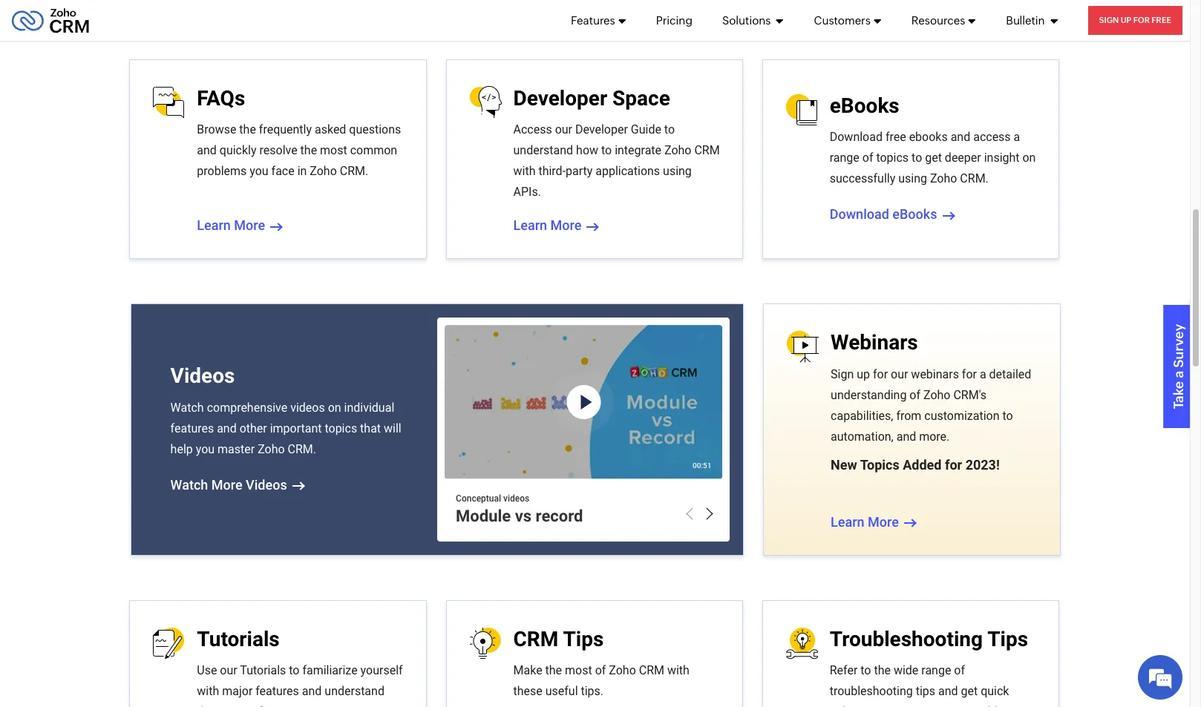 Task type: vqa. For each thing, say whether or not it's contained in the screenshot.
as
no



Task type: describe. For each thing, give the bounding box(es) containing it.
learn more link for faqs
[[197, 216, 282, 237]]

of inside download free ebooks and access a range of topics to get deeper insight on successfully using zoho crm.
[[863, 151, 874, 165]]

take a survey
[[1172, 324, 1187, 409]]

major
[[222, 685, 253, 699]]

crm's
[[954, 389, 987, 403]]

deeper
[[946, 151, 982, 165]]

automation,
[[831, 430, 894, 444]]

understand inside the use our tutorials to familiarize yourself with major features and understand the scope of its usage.
[[325, 685, 385, 699]]

detailed
[[990, 368, 1032, 382]]

refer
[[830, 664, 858, 678]]

of inside refer to the wide range of troubleshooting tips and get quick solutions to your common problems.
[[955, 664, 966, 678]]

take
[[1172, 381, 1187, 409]]

common inside refer to the wide range of troubleshooting tips and get quick solutions to your common problems.
[[921, 706, 968, 708]]

crm. for watch comprehensive videos on individual features and other important topics that will help you master
[[288, 443, 316, 457]]

1 vertical spatial ebooks
[[893, 207, 938, 222]]

our inside 'sign up for our webinars for a detailed understanding of zoho crm's capabilities, from customization to automation, and more.'
[[891, 368, 909, 382]]

that
[[360, 422, 381, 436]]

of inside 'sign up for our webinars for a detailed understanding of zoho crm's capabilities, from customization to automation, and more.'
[[910, 389, 921, 403]]

the inside refer to the wide range of troubleshooting tips and get quick solutions to your common problems.
[[875, 664, 891, 678]]

of up tips.
[[596, 664, 606, 678]]

videos inside conceptual videos module vs record
[[504, 494, 530, 504]]

zoho crm. for the
[[310, 164, 369, 179]]

a inside download free ebooks and access a range of topics to get deeper insight on successfully using zoho crm.
[[1014, 130, 1021, 144]]

features
[[571, 14, 616, 26]]

and inside 'sign up for our webinars for a detailed understanding of zoho crm's capabilities, from customization to automation, and more.'
[[897, 430, 917, 444]]

for up crm's
[[963, 368, 978, 382]]

resources link
[[912, 0, 977, 41]]

and inside browse the frequently asked questions and quickly resolve the most common problems you face in
[[197, 144, 217, 158]]

module
[[456, 507, 511, 526]]

developer inside access our developer guide to understand how to integrate
[[576, 123, 628, 137]]

learn more for faqs
[[197, 218, 265, 234]]

asked
[[315, 123, 346, 137]]

customization
[[925, 409, 1000, 423]]

with these useful tips.
[[514, 664, 690, 699]]

customers
[[815, 14, 871, 26]]

free
[[1152, 16, 1172, 25]]

sign up for free link
[[1089, 6, 1183, 35]]

more inside 'link'
[[212, 477, 243, 493]]

solutions
[[723, 14, 774, 26]]

crm. inside download free ebooks and access a range of topics to get deeper insight on successfully using zoho crm.
[[961, 172, 989, 186]]

to inside download free ebooks and access a range of topics to get deeper insight on successfully using zoho crm.
[[912, 151, 923, 165]]

other
[[240, 422, 267, 436]]

insight
[[985, 151, 1020, 165]]

access
[[974, 130, 1012, 144]]

new
[[831, 458, 858, 473]]

0 vertical spatial developer
[[514, 86, 608, 111]]

troubleshooting
[[830, 627, 984, 652]]

sign up for our webinars for a detailed understanding of zoho crm's capabilities, from customization to automation, and more.
[[831, 368, 1032, 444]]

get inside refer to the wide range of troubleshooting tips and get quick solutions to your common problems.
[[962, 685, 979, 699]]

watch comprehensive videos on individual features and other important topics that will help you master
[[171, 401, 402, 457]]

make the most of zoho crm
[[514, 664, 665, 678]]

our for developer space
[[555, 123, 573, 137]]

0 vertical spatial ebooks
[[830, 93, 900, 118]]

and inside the watch comprehensive videos on individual features and other important topics that will help you master
[[217, 422, 237, 436]]

zoho inside 'sign up for our webinars for a detailed understanding of zoho crm's capabilities, from customization to automation, and more.'
[[924, 389, 951, 403]]

and inside refer to the wide range of troubleshooting tips and get quick solutions to your common problems.
[[939, 685, 959, 699]]

learn more link for webinars
[[831, 512, 916, 533]]

third-
[[539, 164, 566, 179]]

download free ebooks and access a range of topics to get deeper insight on successfully using zoho crm.
[[830, 130, 1037, 186]]

learn more for webinars
[[831, 514, 900, 530]]

watch for watch comprehensive videos on individual features and other important topics that will help you master
[[171, 401, 204, 415]]

the inside the use our tutorials to familiarize yourself with major features and understand the scope of its usage.
[[197, 706, 214, 708]]

capabilities,
[[831, 409, 894, 423]]

download for download ebooks
[[830, 207, 890, 222]]

zoho crm. for important
[[258, 443, 316, 457]]

webinars
[[831, 331, 919, 355]]

for right up
[[874, 368, 889, 382]]

from
[[897, 409, 922, 423]]

wide
[[894, 664, 919, 678]]

learn for developer space
[[514, 218, 548, 234]]

access
[[514, 123, 552, 137]]

make
[[514, 664, 543, 678]]

a inside 'sign up for our webinars for a detailed understanding of zoho crm's capabilities, from customization to automation, and more.'
[[981, 368, 987, 382]]

up
[[1121, 16, 1132, 25]]

important
[[270, 422, 322, 436]]

tips.
[[581, 685, 604, 699]]

the up useful
[[546, 664, 562, 678]]

frequently
[[259, 123, 312, 137]]

0 horizontal spatial videos
[[171, 364, 235, 389]]

help
[[171, 443, 193, 457]]

comprehensive
[[207, 401, 288, 415]]

solutions
[[830, 706, 879, 708]]

conceptual
[[456, 494, 502, 504]]

2 horizontal spatial a
[[1172, 371, 1187, 378]]

its
[[266, 706, 279, 708]]

use our tutorials to familiarize yourself with major features and understand the scope of its usage.
[[197, 664, 403, 708]]

download for download free ebooks and access a range of topics to get deeper insight on successfully using zoho crm.
[[830, 130, 883, 144]]

apis.
[[514, 185, 541, 199]]

to left your
[[882, 706, 892, 708]]

pricing
[[656, 14, 693, 26]]

zoho inside download free ebooks and access a range of topics to get deeper insight on successfully using zoho crm.
[[931, 172, 958, 186]]

familiarize
[[303, 664, 358, 678]]

free
[[886, 130, 907, 144]]

understand inside access our developer guide to understand how to integrate
[[514, 144, 574, 158]]

record
[[536, 507, 583, 526]]

applications
[[596, 164, 661, 179]]

troubleshooting
[[830, 685, 914, 699]]

more for faqs
[[234, 218, 265, 234]]

your
[[895, 706, 918, 708]]

quickly
[[220, 144, 257, 158]]

webinars
[[912, 368, 960, 382]]

will
[[384, 422, 402, 436]]

most inside browse the frequently asked questions and quickly resolve the most common problems you face in
[[320, 144, 347, 158]]

00:51
[[693, 462, 712, 470]]

common inside browse the frequently asked questions and quickly resolve the most common problems you face in
[[350, 144, 398, 158]]

1 vertical spatial most
[[565, 664, 593, 678]]

up
[[857, 368, 871, 382]]

to inside 'sign up for our webinars for a detailed understanding of zoho crm's capabilities, from customization to automation, and more.'
[[1003, 409, 1014, 423]]

problems.
[[971, 706, 1024, 708]]

crm tips
[[514, 627, 604, 652]]

successfully
[[830, 172, 896, 186]]

understanding
[[831, 389, 907, 403]]



Task type: locate. For each thing, give the bounding box(es) containing it.
1 vertical spatial understand
[[325, 685, 385, 699]]

learn more
[[197, 218, 265, 234], [514, 218, 582, 234], [831, 514, 900, 530]]

space
[[613, 86, 671, 111]]

2 horizontal spatial crm
[[695, 144, 720, 158]]

1 horizontal spatial range
[[922, 664, 952, 678]]

0 vertical spatial videos
[[171, 364, 235, 389]]

topics left that
[[325, 422, 357, 436]]

0 vertical spatial sign
[[1100, 16, 1120, 25]]

learn more for developer space
[[514, 218, 582, 234]]

0 vertical spatial with
[[514, 164, 536, 179]]

range inside refer to the wide range of troubleshooting tips and get quick solutions to your common problems.
[[922, 664, 952, 678]]

1 horizontal spatial most
[[565, 664, 593, 678]]

0 vertical spatial range
[[830, 151, 860, 165]]

watch inside watch more videos 'link'
[[171, 477, 208, 493]]

topics inside the watch comprehensive videos on individual features and other important topics that will help you master
[[325, 422, 357, 436]]

watch for watch more videos
[[171, 477, 208, 493]]

module vs record screen image
[[445, 326, 723, 480]]

1 horizontal spatial videos
[[246, 477, 287, 493]]

the up quickly
[[239, 123, 256, 137]]

zoho crm. down important
[[258, 443, 316, 457]]

of inside the use our tutorials to familiarize yourself with major features and understand the scope of its usage.
[[252, 706, 263, 708]]

tutorials up major
[[240, 664, 286, 678]]

videos up vs
[[504, 494, 530, 504]]

and down from
[[897, 430, 917, 444]]

to down detailed
[[1003, 409, 1014, 423]]

watch inside the watch comprehensive videos on individual features and other important topics that will help you master
[[171, 401, 204, 415]]

1 horizontal spatial with
[[514, 164, 536, 179]]

2 horizontal spatial learn
[[831, 514, 865, 530]]

0 horizontal spatial you
[[196, 443, 215, 457]]

watch more videos link
[[171, 475, 304, 496]]

developer up the access
[[514, 86, 608, 111]]

learn more link down "topics"
[[831, 512, 916, 533]]

learn more link for developer space
[[514, 216, 598, 237]]

crm. down the deeper in the right top of the page
[[961, 172, 989, 186]]

understand down familiarize
[[325, 685, 385, 699]]

our inside the use our tutorials to familiarize yourself with major features and understand the scope of its usage.
[[220, 664, 238, 678]]

0 vertical spatial crm
[[695, 144, 720, 158]]

1 vertical spatial topics
[[325, 422, 357, 436]]

for
[[1134, 16, 1151, 25]]

learn
[[197, 218, 231, 234], [514, 218, 548, 234], [831, 514, 865, 530]]

0 horizontal spatial common
[[350, 144, 398, 158]]

0 horizontal spatial range
[[830, 151, 860, 165]]

using right applications
[[663, 164, 692, 179]]

topics inside download free ebooks and access a range of topics to get deeper insight on successfully using zoho crm.
[[877, 151, 909, 165]]

1 vertical spatial our
[[891, 368, 909, 382]]

you inside browse the frequently asked questions and quickly resolve the most common problems you face in
[[250, 164, 269, 179]]

guide
[[631, 123, 662, 137]]

1 horizontal spatial learn
[[514, 218, 548, 234]]

0 vertical spatial understand
[[514, 144, 574, 158]]

more.
[[920, 430, 950, 444]]

you left face
[[250, 164, 269, 179]]

2 horizontal spatial learn more
[[831, 514, 900, 530]]

range up successfully
[[830, 151, 860, 165]]

0 horizontal spatial videos
[[291, 401, 325, 415]]

download left free
[[830, 130, 883, 144]]

1 download from the top
[[830, 130, 883, 144]]

zoho crm with third-party applications using apis.
[[514, 144, 720, 199]]

quick
[[981, 685, 1010, 699]]

videos down the master
[[246, 477, 287, 493]]

and up the deeper in the right top of the page
[[951, 130, 971, 144]]

tips
[[563, 627, 604, 652], [988, 627, 1029, 652]]

get
[[926, 151, 943, 165], [962, 685, 979, 699]]

0 vertical spatial download
[[830, 130, 883, 144]]

0 horizontal spatial most
[[320, 144, 347, 158]]

and up the master
[[217, 422, 237, 436]]

crm. down "questions"
[[340, 164, 369, 179]]

0 horizontal spatial learn more
[[197, 218, 265, 234]]

to right the 'how'
[[602, 144, 612, 158]]

1 vertical spatial on
[[328, 401, 341, 415]]

0 vertical spatial you
[[250, 164, 269, 179]]

party
[[566, 164, 593, 179]]

you
[[250, 164, 269, 179], [196, 443, 215, 457]]

download ebooks link
[[830, 205, 954, 225]]

1 horizontal spatial topics
[[877, 151, 909, 165]]

watch up "help"
[[171, 401, 204, 415]]

0 horizontal spatial our
[[220, 664, 238, 678]]

resolve
[[260, 144, 298, 158]]

our inside access our developer guide to understand how to integrate
[[555, 123, 573, 137]]

using inside download free ebooks and access a range of topics to get deeper insight on successfully using zoho crm.
[[899, 172, 928, 186]]

ebooks
[[830, 93, 900, 118], [893, 207, 938, 222]]

crm.
[[340, 164, 369, 179], [961, 172, 989, 186], [288, 443, 316, 457]]

sign for sign up for free
[[1100, 16, 1120, 25]]

zoho crm logo image
[[11, 4, 90, 37]]

0 horizontal spatial tips
[[563, 627, 604, 652]]

using up download ebooks link
[[899, 172, 928, 186]]

zoho crm. right in on the top of the page
[[310, 164, 369, 179]]

resources
[[912, 14, 966, 26]]

watch
[[171, 401, 204, 415], [171, 477, 208, 493]]

our right use
[[220, 664, 238, 678]]

2 horizontal spatial learn more link
[[831, 512, 916, 533]]

1 vertical spatial download
[[830, 207, 890, 222]]

individual
[[344, 401, 395, 415]]

1 tips from the left
[[563, 627, 604, 652]]

1 horizontal spatial common
[[921, 706, 968, 708]]

2 horizontal spatial with
[[668, 664, 690, 678]]

watch down "help"
[[171, 477, 208, 493]]

to
[[665, 123, 675, 137], [602, 144, 612, 158], [912, 151, 923, 165], [1003, 409, 1014, 423], [289, 664, 300, 678], [861, 664, 872, 678], [882, 706, 892, 708]]

1 vertical spatial common
[[921, 706, 968, 708]]

1 vertical spatial watch
[[171, 477, 208, 493]]

0 vertical spatial watch
[[171, 401, 204, 415]]

2 watch from the top
[[171, 477, 208, 493]]

get left quick
[[962, 685, 979, 699]]

0 horizontal spatial understand
[[325, 685, 385, 699]]

1 vertical spatial sign
[[831, 368, 855, 382]]

2 vertical spatial with
[[197, 685, 219, 699]]

0 horizontal spatial using
[[663, 164, 692, 179]]

learn for webinars
[[831, 514, 865, 530]]

you right "help"
[[196, 443, 215, 457]]

get inside download free ebooks and access a range of topics to get deeper insight on successfully using zoho crm.
[[926, 151, 943, 165]]

1 vertical spatial videos
[[504, 494, 530, 504]]

2 vertical spatial our
[[220, 664, 238, 678]]

tips
[[916, 685, 936, 699]]

features
[[171, 422, 214, 436], [256, 685, 299, 699]]

2 vertical spatial crm
[[639, 664, 665, 678]]

0 horizontal spatial topics
[[325, 422, 357, 436]]

ebooks up free
[[830, 93, 900, 118]]

0 horizontal spatial on
[[328, 401, 341, 415]]

0 horizontal spatial crm
[[514, 627, 559, 652]]

0 vertical spatial get
[[926, 151, 943, 165]]

and
[[951, 130, 971, 144], [197, 144, 217, 158], [217, 422, 237, 436], [897, 430, 917, 444], [302, 685, 322, 699], [939, 685, 959, 699]]

zoho inside zoho crm with third-party applications using apis.
[[665, 144, 692, 158]]

1 horizontal spatial understand
[[514, 144, 574, 158]]

to down ebooks
[[912, 151, 923, 165]]

our right the access
[[555, 123, 573, 137]]

and up usage.
[[302, 685, 322, 699]]

1 vertical spatial you
[[196, 443, 215, 457]]

topics
[[861, 458, 900, 473]]

sign up for free
[[1100, 16, 1172, 25]]

learn for faqs
[[197, 218, 231, 234]]

and inside download free ebooks and access a range of topics to get deeper insight on successfully using zoho crm.
[[951, 130, 971, 144]]

download ebooks
[[830, 207, 938, 222]]

tutorials up use
[[197, 627, 280, 652]]

0 vertical spatial zoho crm.
[[310, 164, 369, 179]]

of down troubleshooting tips
[[955, 664, 966, 678]]

1 vertical spatial with
[[668, 664, 690, 678]]

topics
[[877, 151, 909, 165], [325, 422, 357, 436]]

learn more down apis.
[[514, 218, 582, 234]]

range
[[830, 151, 860, 165], [922, 664, 952, 678]]

with inside zoho crm with third-party applications using apis.
[[514, 164, 536, 179]]

1 horizontal spatial our
[[555, 123, 573, 137]]

learn more link down apis.
[[514, 216, 598, 237]]

master
[[218, 443, 255, 457]]

crm. down important
[[288, 443, 316, 457]]

ebooks down download free ebooks and access a range of topics to get deeper insight on successfully using zoho crm.
[[893, 207, 938, 222]]

0 vertical spatial topics
[[877, 151, 909, 165]]

our left webinars on the right bottom
[[891, 368, 909, 382]]

0 horizontal spatial crm.
[[288, 443, 316, 457]]

most down asked
[[320, 144, 347, 158]]

tips for crm tips
[[563, 627, 604, 652]]

and down the browse
[[197, 144, 217, 158]]

common down the tips
[[921, 706, 968, 708]]

refer to the wide range of troubleshooting tips and get quick solutions to your common problems.
[[830, 664, 1024, 708]]

new topics added for 2023!
[[831, 458, 1001, 473]]

conceptual videos module vs record
[[456, 494, 583, 526]]

2 tips from the left
[[988, 627, 1029, 652]]

1 vertical spatial tutorials
[[240, 664, 286, 678]]

1 horizontal spatial you
[[250, 164, 269, 179]]

videos up important
[[291, 401, 325, 415]]

on left individual
[[328, 401, 341, 415]]

of up successfully
[[863, 151, 874, 165]]

on inside download free ebooks and access a range of topics to get deeper insight on successfully using zoho crm.
[[1023, 151, 1037, 165]]

0 horizontal spatial get
[[926, 151, 943, 165]]

videos inside the watch comprehensive videos on individual features and other important topics that will help you master
[[291, 401, 325, 415]]

common down "questions"
[[350, 144, 398, 158]]

on right insight
[[1023, 151, 1037, 165]]

tutorials
[[197, 627, 280, 652], [240, 664, 286, 678]]

1 vertical spatial range
[[922, 664, 952, 678]]

0 horizontal spatial sign
[[831, 368, 855, 382]]

videos up comprehensive
[[171, 364, 235, 389]]

1 vertical spatial developer
[[576, 123, 628, 137]]

bulletin link
[[1007, 0, 1059, 41]]

0 horizontal spatial with
[[197, 685, 219, 699]]

the left scope
[[197, 706, 214, 708]]

on
[[1023, 151, 1037, 165], [328, 401, 341, 415]]

crm inside zoho crm with third-party applications using apis.
[[695, 144, 720, 158]]

the up troubleshooting
[[875, 664, 891, 678]]

how
[[577, 144, 599, 158]]

sign
[[1100, 16, 1120, 25], [831, 368, 855, 382]]

features link
[[571, 0, 627, 41]]

learn down new
[[831, 514, 865, 530]]

0 horizontal spatial features
[[171, 422, 214, 436]]

more down problems
[[234, 218, 265, 234]]

learn more down problems
[[197, 218, 265, 234]]

learn down apis.
[[514, 218, 548, 234]]

0 horizontal spatial learn more link
[[197, 216, 282, 237]]

understand up third-
[[514, 144, 574, 158]]

added
[[903, 458, 942, 473]]

bulletin
[[1007, 14, 1048, 26]]

survey
[[1172, 324, 1187, 368]]

sign for sign up for our webinars for a detailed understanding of zoho crm's capabilities, from customization to automation, and more.
[[831, 368, 855, 382]]

features inside the use our tutorials to familiarize yourself with major features and understand the scope of its usage.
[[256, 685, 299, 699]]

1 vertical spatial crm
[[514, 627, 559, 652]]

developer up the 'how'
[[576, 123, 628, 137]]

crm. for browse the frequently asked questions and quickly resolve the most common problems you face in
[[340, 164, 369, 179]]

a right access
[[1014, 130, 1021, 144]]

faqs
[[197, 86, 245, 111]]

pricing link
[[656, 0, 693, 41]]

more for webinars
[[868, 514, 900, 530]]

2 horizontal spatial our
[[891, 368, 909, 382]]

1 horizontal spatial crm.
[[340, 164, 369, 179]]

yourself
[[361, 664, 403, 678]]

0 horizontal spatial a
[[981, 368, 987, 382]]

0 vertical spatial videos
[[291, 401, 325, 415]]

more down "topics"
[[868, 514, 900, 530]]

2 download from the top
[[830, 207, 890, 222]]

more for developer space
[[551, 218, 582, 234]]

on inside the watch comprehensive videos on individual features and other important topics that will help you master
[[328, 401, 341, 415]]

download
[[830, 130, 883, 144], [830, 207, 890, 222]]

troubleshooting tips
[[830, 627, 1029, 652]]

to inside the use our tutorials to familiarize yourself with major features and understand the scope of its usage.
[[289, 664, 300, 678]]

learn more link
[[197, 216, 282, 237], [514, 216, 598, 237], [831, 512, 916, 533]]

learn down problems
[[197, 218, 231, 234]]

1 horizontal spatial on
[[1023, 151, 1037, 165]]

using inside zoho crm with third-party applications using apis.
[[663, 164, 692, 179]]

more down party
[[551, 218, 582, 234]]

crm
[[695, 144, 720, 158], [514, 627, 559, 652], [639, 664, 665, 678]]

of
[[863, 151, 874, 165], [910, 389, 921, 403], [596, 664, 606, 678], [955, 664, 966, 678], [252, 706, 263, 708]]

1 horizontal spatial crm
[[639, 664, 665, 678]]

range inside download free ebooks and access a range of topics to get deeper insight on successfully using zoho crm.
[[830, 151, 860, 165]]

1 vertical spatial features
[[256, 685, 299, 699]]

1 horizontal spatial get
[[962, 685, 979, 699]]

0 vertical spatial common
[[350, 144, 398, 158]]

download inside download free ebooks and access a range of topics to get deeper insight on successfully using zoho crm.
[[830, 130, 883, 144]]

videos
[[171, 364, 235, 389], [246, 477, 287, 493]]

and right the tips
[[939, 685, 959, 699]]

solutions link
[[723, 0, 785, 41]]

1 horizontal spatial learn more
[[514, 218, 582, 234]]

1 vertical spatial videos
[[246, 477, 287, 493]]

1 horizontal spatial using
[[899, 172, 928, 186]]

1 horizontal spatial tips
[[988, 627, 1029, 652]]

face
[[272, 164, 295, 179]]

topics down free
[[877, 151, 909, 165]]

of up from
[[910, 389, 921, 403]]

for left 2023!
[[946, 458, 963, 473]]

1 horizontal spatial sign
[[1100, 16, 1120, 25]]

learn more link down problems
[[197, 216, 282, 237]]

0 vertical spatial our
[[555, 123, 573, 137]]

ebooks
[[910, 130, 948, 144]]

with inside with these useful tips.
[[668, 664, 690, 678]]

to right guide
[[665, 123, 675, 137]]

use
[[197, 664, 217, 678]]

to left familiarize
[[289, 664, 300, 678]]

1 horizontal spatial features
[[256, 685, 299, 699]]

most up tips.
[[565, 664, 593, 678]]

0 vertical spatial tutorials
[[197, 627, 280, 652]]

features up its
[[256, 685, 299, 699]]

a
[[1014, 130, 1021, 144], [981, 368, 987, 382], [1172, 371, 1187, 378]]

sign inside 'sign up for our webinars for a detailed understanding of zoho crm's capabilities, from customization to automation, and more.'
[[831, 368, 855, 382]]

1 horizontal spatial videos
[[504, 494, 530, 504]]

1 horizontal spatial a
[[1014, 130, 1021, 144]]

tips up 'make the most of zoho crm'
[[563, 627, 604, 652]]

features up "help"
[[171, 422, 214, 436]]

download down successfully
[[830, 207, 890, 222]]

problems
[[197, 164, 247, 179]]

1 horizontal spatial learn more link
[[514, 216, 598, 237]]

a up take
[[1172, 371, 1187, 378]]

browse
[[197, 123, 237, 137]]

in
[[298, 164, 307, 179]]

integrate
[[615, 144, 662, 158]]

1 watch from the top
[[171, 401, 204, 415]]

the up in on the top of the page
[[301, 144, 317, 158]]

0 vertical spatial on
[[1023, 151, 1037, 165]]

2 horizontal spatial crm.
[[961, 172, 989, 186]]

learn more down "topics"
[[831, 514, 900, 530]]

0 horizontal spatial learn
[[197, 218, 231, 234]]

of left its
[[252, 706, 263, 708]]

more down the master
[[212, 477, 243, 493]]

tips up quick
[[988, 627, 1029, 652]]

videos inside 'link'
[[246, 477, 287, 493]]

2023!
[[966, 458, 1001, 473]]

0 vertical spatial most
[[320, 144, 347, 158]]

1 vertical spatial zoho crm.
[[258, 443, 316, 457]]

range up the tips
[[922, 664, 952, 678]]

and inside the use our tutorials to familiarize yourself with major features and understand the scope of its usage.
[[302, 685, 322, 699]]

access our developer guide to understand how to integrate
[[514, 123, 675, 158]]

questions
[[349, 123, 401, 137]]

tips for troubleshooting tips
[[988, 627, 1029, 652]]

0 vertical spatial features
[[171, 422, 214, 436]]

videos
[[291, 401, 325, 415], [504, 494, 530, 504]]

to up troubleshooting
[[861, 664, 872, 678]]

get down ebooks
[[926, 151, 943, 165]]

more
[[234, 218, 265, 234], [551, 218, 582, 234], [212, 477, 243, 493], [868, 514, 900, 530]]

you inside the watch comprehensive videos on individual features and other important topics that will help you master
[[196, 443, 215, 457]]

with inside the use our tutorials to familiarize yourself with major features and understand the scope of its usage.
[[197, 685, 219, 699]]

tutorials inside the use our tutorials to familiarize yourself with major features and understand the scope of its usage.
[[240, 664, 286, 678]]

browse the frequently asked questions and quickly resolve the most common problems you face in
[[197, 123, 401, 179]]

a up crm's
[[981, 368, 987, 382]]

1 vertical spatial get
[[962, 685, 979, 699]]

our
[[555, 123, 573, 137], [891, 368, 909, 382], [220, 664, 238, 678]]

our for tutorials
[[220, 664, 238, 678]]

useful
[[546, 685, 578, 699]]

features inside the watch comprehensive videos on individual features and other important topics that will help you master
[[171, 422, 214, 436]]



